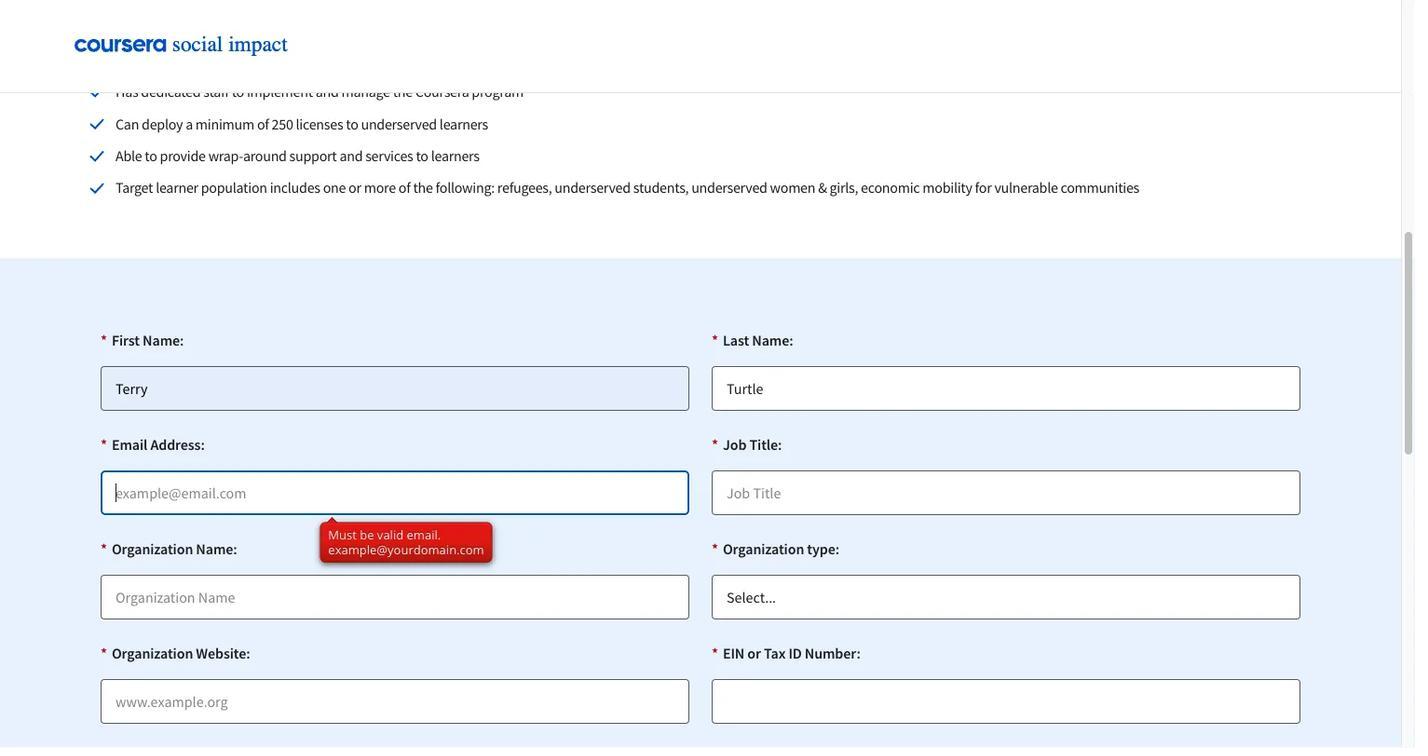 Task type: describe. For each thing, give the bounding box(es) containing it.
example@yourdomain.com
[[328, 541, 484, 558]]

organization for organization website:
[[112, 644, 193, 663]]

impact
[[140, 9, 196, 33]]

deploy
[[142, 115, 183, 134]]

eligibility
[[342, 9, 417, 33]]

be for valid
[[360, 527, 374, 544]]

* for * ein or tax id number:
[[712, 644, 718, 663]]

1 horizontal spatial or
[[368, 51, 381, 69]]

address:
[[150, 436, 205, 454]]

* for * job title:
[[712, 436, 718, 454]]

support
[[289, 147, 337, 166]]

* for * organization website:
[[101, 644, 107, 663]]

implement
[[247, 83, 313, 101]]

0 vertical spatial and
[[316, 83, 339, 101]]

email.
[[407, 527, 441, 544]]

2 horizontal spatial underserved
[[691, 179, 767, 198]]

1 vertical spatial or
[[349, 179, 361, 198]]

program
[[472, 83, 524, 101]]

licenses
[[296, 115, 343, 134]]

* last name:
[[712, 331, 793, 350]]

non-
[[227, 51, 255, 69]]

first
[[112, 331, 140, 350]]

certified
[[175, 51, 224, 69]]

provide
[[160, 147, 206, 166]]

Organization Name text field
[[101, 575, 689, 620]]

must be a certified non-profit organization or international charity equivalent
[[116, 51, 571, 69]]

website:
[[196, 644, 250, 663]]

0 vertical spatial of
[[257, 115, 269, 134]]

0 horizontal spatial underserved
[[361, 115, 437, 134]]

students,
[[633, 179, 689, 198]]

www.example.org text field
[[101, 680, 689, 724]]

organization for organization name:
[[112, 540, 193, 559]]

includes
[[270, 179, 320, 198]]

alert containing must be valid email.
[[320, 523, 492, 563]]

2 horizontal spatial or
[[748, 644, 761, 663]]

valid
[[377, 527, 404, 544]]

coursera
[[415, 83, 469, 101]]

social impact logo image
[[75, 34, 298, 58]]

1 horizontal spatial the
[[413, 179, 433, 198]]

has
[[116, 83, 138, 101]]

learners for can deploy a minimum of 250 licenses to underserved learners
[[440, 115, 488, 134]]

id
[[789, 644, 802, 663]]

minimum for eligibility
[[262, 9, 339, 33]]

able to provide wrap-around support and services to learners
[[116, 147, 480, 166]]

target learner population includes one or more of the following: refugees, underserved students, underserved women & girls, economic mobility for vulnerable communities
[[116, 179, 1139, 198]]

equivalent
[[508, 51, 571, 69]]

* for * last name:
[[712, 331, 718, 350]]

1 vertical spatial of
[[399, 179, 410, 198]]

mobility
[[923, 179, 972, 198]]

First Name text field
[[101, 367, 689, 411]]

organization for organization type:
[[723, 540, 804, 559]]

ein
[[723, 644, 745, 663]]

example@email.com email field
[[101, 471, 689, 516]]

vulnerable
[[994, 179, 1058, 198]]

Job Title text field
[[712, 471, 1301, 516]]

* organization website:
[[101, 644, 250, 663]]

1 horizontal spatial underserved
[[555, 179, 631, 198]]

250
[[272, 115, 293, 134]]



Task type: vqa. For each thing, say whether or not it's contained in the screenshot.
career inside Take the first step toward your new career Get professional-level training and earn a credential recognized by leading companies.
no



Task type: locate. For each thing, give the bounding box(es) containing it.
organization
[[290, 51, 365, 69]]

manage
[[341, 83, 390, 101]]

* for * organization type:
[[712, 540, 718, 559]]

learners down coursera
[[440, 115, 488, 134]]

1 vertical spatial and
[[339, 147, 363, 166]]

&
[[818, 179, 827, 198]]

0 horizontal spatial or
[[349, 179, 361, 198]]

services
[[365, 147, 413, 166]]

one
[[323, 179, 346, 198]]

minimum for of
[[195, 115, 254, 134]]

2 horizontal spatial name:
[[752, 331, 793, 350]]

* organization type:
[[712, 540, 840, 559]]

1 vertical spatial be
[[360, 527, 374, 544]]

be left valid on the left bottom of page
[[360, 527, 374, 544]]

* job title:
[[712, 436, 782, 454]]

and up one
[[339, 147, 363, 166]]

learners for able to provide wrap-around support and services to learners
[[431, 147, 480, 166]]

*
[[101, 331, 107, 350], [712, 331, 718, 350], [101, 436, 107, 454], [712, 436, 718, 454], [101, 540, 107, 559], [712, 540, 718, 559], [101, 644, 107, 663], [712, 644, 718, 663]]

1 vertical spatial must
[[328, 527, 357, 544]]

be
[[147, 51, 162, 69], [360, 527, 374, 544]]

dedicated
[[141, 83, 201, 101]]

None text field
[[712, 680, 1301, 724]]

minimum up 'wrap-'
[[195, 115, 254, 134]]

can
[[116, 115, 139, 134]]

job
[[723, 436, 747, 454]]

minimum
[[262, 9, 339, 33], [195, 115, 254, 134]]

1 horizontal spatial and
[[339, 147, 363, 166]]

communities
[[1061, 179, 1139, 198]]

the right "manage"
[[393, 83, 413, 101]]

the
[[393, 83, 413, 101], [413, 179, 433, 198]]

social
[[89, 9, 137, 33]]

1 vertical spatial a
[[186, 115, 193, 134]]

* for * organization name:
[[101, 540, 107, 559]]

profit
[[255, 51, 288, 69]]

0 horizontal spatial must
[[116, 51, 144, 69]]

girls,
[[830, 179, 858, 198]]

must inside must be valid email. example@yourdomain.com
[[328, 527, 357, 544]]

0 vertical spatial minimum
[[262, 9, 339, 33]]

a for be
[[165, 51, 172, 69]]

name: for * organization name:
[[196, 540, 237, 559]]

* for * first name:
[[101, 331, 107, 350]]

and
[[316, 83, 339, 101], [339, 147, 363, 166]]

1 vertical spatial minimum
[[195, 115, 254, 134]]

0 vertical spatial or
[[368, 51, 381, 69]]

0 vertical spatial be
[[147, 51, 162, 69]]

wrap-
[[208, 147, 243, 166]]

0 horizontal spatial of
[[257, 115, 269, 134]]

minimum up organization
[[262, 9, 339, 33]]

or right one
[[349, 179, 361, 198]]

0 horizontal spatial be
[[147, 51, 162, 69]]

of left 250
[[257, 115, 269, 134]]

Last Name text field
[[712, 367, 1301, 411]]

to right staff
[[232, 83, 244, 101]]

0 vertical spatial a
[[165, 51, 172, 69]]

or up "manage"
[[368, 51, 381, 69]]

target
[[116, 179, 153, 198]]

name: for * first name:
[[143, 331, 184, 350]]

to right services
[[416, 147, 428, 166]]

* first name:
[[101, 331, 184, 350]]

0 horizontal spatial the
[[393, 83, 413, 101]]

* email address:
[[101, 436, 205, 454]]

* organization name:
[[101, 540, 237, 559]]

1 horizontal spatial must
[[328, 527, 357, 544]]

of right more
[[399, 179, 410, 198]]

to right "able"
[[145, 147, 157, 166]]

or left tax
[[748, 644, 761, 663]]

underserved left women
[[691, 179, 767, 198]]

email
[[112, 436, 147, 454]]

be inside must be valid email. example@yourdomain.com
[[360, 527, 374, 544]]

1 horizontal spatial a
[[186, 115, 193, 134]]

has dedicated staff to implement and manage the coursera program
[[116, 83, 524, 101]]

must
[[116, 51, 144, 69], [328, 527, 357, 544]]

1 horizontal spatial name:
[[196, 540, 237, 559]]

name: for * last name:
[[752, 331, 793, 350]]

requirements:
[[420, 9, 532, 33]]

to
[[232, 83, 244, 101], [346, 115, 358, 134], [145, 147, 157, 166], [416, 147, 428, 166]]

0 vertical spatial must
[[116, 51, 144, 69]]

organization
[[112, 540, 193, 559], [723, 540, 804, 559], [112, 644, 193, 663]]

to right licenses
[[346, 115, 358, 134]]

2 vertical spatial or
[[748, 644, 761, 663]]

economic
[[861, 179, 920, 198]]

* for * email address:
[[101, 436, 107, 454]]

of
[[257, 115, 269, 134], [399, 179, 410, 198]]

0 vertical spatial learners
[[440, 115, 488, 134]]

be for a
[[147, 51, 162, 69]]

staff
[[203, 83, 229, 101]]

women
[[770, 179, 815, 198]]

able
[[116, 147, 142, 166]]

learners up following:
[[431, 147, 480, 166]]

alert
[[320, 523, 492, 563]]

must up has at top
[[116, 51, 144, 69]]

type:
[[807, 540, 840, 559]]

must be valid email. example@yourdomain.com
[[328, 527, 484, 558]]

social impact partner minimum eligibility requirements:
[[89, 9, 532, 33]]

learners
[[440, 115, 488, 134], [431, 147, 480, 166]]

the left following:
[[413, 179, 433, 198]]

must for must be valid email. example@yourdomain.com
[[328, 527, 357, 544]]

around
[[243, 147, 287, 166]]

be up dedicated
[[147, 51, 162, 69]]

1 vertical spatial the
[[413, 179, 433, 198]]

following:
[[436, 179, 495, 198]]

underserved
[[361, 115, 437, 134], [555, 179, 631, 198], [691, 179, 767, 198]]

1 horizontal spatial be
[[360, 527, 374, 544]]

must left valid on the left bottom of page
[[328, 527, 357, 544]]

title:
[[749, 436, 782, 454]]

1 horizontal spatial of
[[399, 179, 410, 198]]

1 vertical spatial learners
[[431, 147, 480, 166]]

a left certified
[[165, 51, 172, 69]]

a for deploy
[[186, 115, 193, 134]]

more
[[364, 179, 396, 198]]

0 horizontal spatial name:
[[143, 331, 184, 350]]

number:
[[805, 644, 861, 663]]

partner
[[199, 9, 259, 33]]

must for must be a certified non-profit organization or international charity equivalent
[[116, 51, 144, 69]]

tax
[[764, 644, 786, 663]]

a
[[165, 51, 172, 69], [186, 115, 193, 134]]

* ein or tax id number:
[[712, 644, 861, 663]]

refugees,
[[497, 179, 552, 198]]

international
[[383, 51, 461, 69]]

0 horizontal spatial and
[[316, 83, 339, 101]]

name:
[[143, 331, 184, 350], [752, 331, 793, 350], [196, 540, 237, 559]]

population
[[201, 179, 267, 198]]

and down organization
[[316, 83, 339, 101]]

for
[[975, 179, 992, 198]]

can deploy a minimum of 250 licenses to underserved learners
[[116, 115, 488, 134]]

0 horizontal spatial minimum
[[195, 115, 254, 134]]

charity
[[464, 51, 505, 69]]

0 horizontal spatial a
[[165, 51, 172, 69]]

or
[[368, 51, 381, 69], [349, 179, 361, 198], [748, 644, 761, 663]]

a right deploy
[[186, 115, 193, 134]]

learner
[[156, 179, 198, 198]]

0 vertical spatial the
[[393, 83, 413, 101]]

underserved right refugees,
[[555, 179, 631, 198]]

1 horizontal spatial minimum
[[262, 9, 339, 33]]

last
[[723, 331, 749, 350]]

underserved up services
[[361, 115, 437, 134]]



